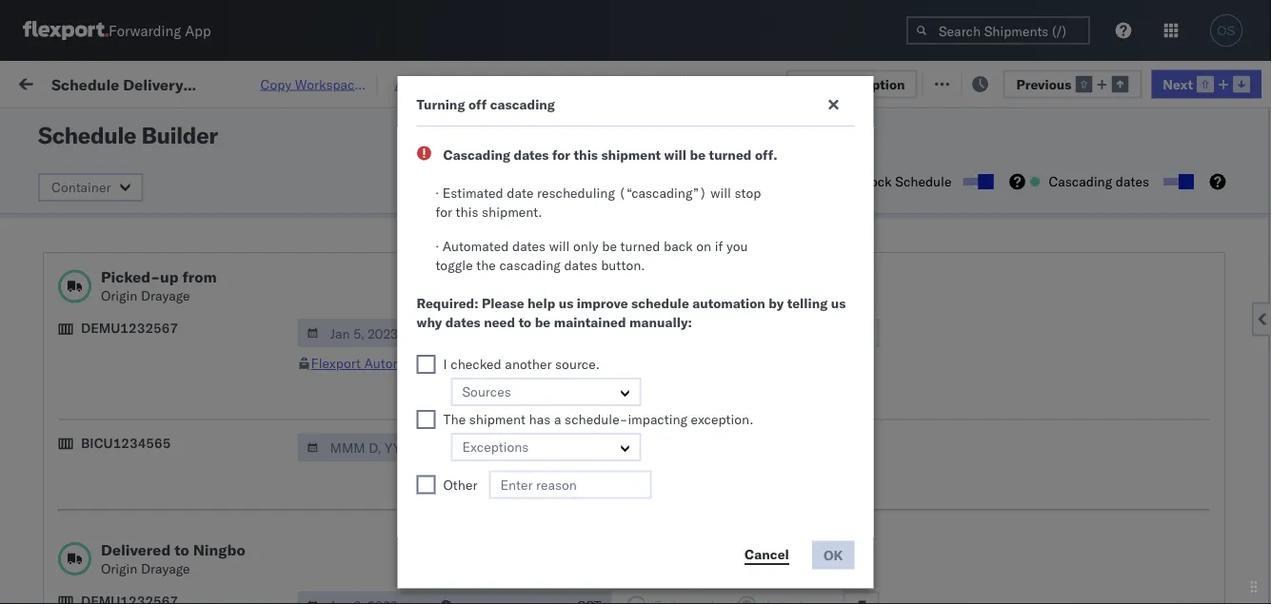 Task type: describe. For each thing, give the bounding box(es) containing it.
lock schedule
[[863, 173, 952, 190]]

forwarding app
[[109, 21, 211, 40]]

· estimated date rescheduling ("cascading") will stop for this shipment.
[[436, 185, 761, 221]]

2 bicu1234565, d from the top
[[1174, 455, 1272, 472]]

will for stop
[[711, 185, 731, 201]]

required: please help us improve schedule automation by telling us why dates need to be maintained manually:
[[417, 295, 846, 331]]

automated
[[443, 238, 509, 255]]

estimated
[[443, 185, 504, 201]]

feb for 11:00 am cst, feb 25, 2023
[[406, 330, 429, 347]]

2 vertical spatial on
[[491, 355, 507, 372]]

mmm d, yyyy text field for bicu1234565
[[298, 434, 433, 462]]

numbers
[[1174, 163, 1221, 178]]

from for first the schedule pickup from los angeles, ca link from the top
[[148, 152, 176, 169]]

5 ocean fcl from the top
[[583, 414, 650, 431]]

8 resize handle column header from the left
[[1237, 148, 1260, 605]]

button.
[[601, 257, 646, 274]]

os button
[[1205, 9, 1249, 52]]

for for ready
[[181, 118, 197, 132]]

sources
[[462, 384, 511, 401]]

jaehyung
[[520, 75, 580, 92]]

d for schedule delivery appointment
[[1271, 497, 1272, 514]]

mode button
[[573, 151, 678, 171]]

turning
[[417, 96, 465, 113]]

by
[[769, 295, 784, 312]]

25, for 11:00 am cst, feb 25, 2023
[[432, 330, 453, 347]]

feb for 1:59 am cst, feb 24, 2023
[[397, 204, 421, 221]]

angeles, for 3rd the schedule pickup from los angeles, ca link from the top
[[204, 403, 257, 420]]

1 on from the left
[[870, 330, 890, 347]]

schedule delivery appointment for 2nd schedule delivery appointment link from the top of the page
[[44, 539, 234, 555]]

from for second confirm pickup from los angeles, ca link from the bottom
[[141, 194, 168, 211]]

bicu1234565, for schedule pickup from los angeles, ca
[[1174, 413, 1267, 430]]

3 schedule pickup from los angeles, ca link from the top
[[44, 402, 271, 441]]

(0)
[[309, 74, 333, 90]]

3 fcl from the top
[[625, 288, 650, 305]]

1 confirm pickup from los angeles, ca link from the top
[[44, 193, 271, 231]]

source.
[[555, 356, 600, 373]]

you
[[727, 238, 748, 255]]

from for 1st confirm pickup from los angeles, ca link from the bottom
[[141, 236, 168, 252]]

message
[[255, 74, 309, 90]]

filtered by:
[[19, 117, 87, 133]]

flex-1911408
[[1052, 204, 1151, 221]]

6 ocean fcl from the top
[[583, 456, 650, 472]]

maeu1234567
[[1174, 246, 1270, 262]]

- inside operator: jaehyung choi - test destination agent
[[616, 75, 624, 92]]

action
[[1206, 74, 1248, 90]]

2 resize handle column header from the left
[[484, 148, 507, 605]]

2 fcl from the top
[[625, 204, 650, 221]]

schedule for second schedule delivery appointment link from the bottom of the page
[[44, 497, 100, 513]]

6 flex- from the top
[[1052, 582, 1093, 598]]

amsterdam
[[180, 571, 249, 588]]

automation
[[693, 295, 766, 312]]

5 flex- from the top
[[1052, 498, 1093, 514]]

2 12:44 from the top
[[307, 582, 344, 598]]

2 honeywell from the left
[[831, 246, 893, 263]]

1 b.v from the top
[[999, 540, 1020, 556]]

2 integration test account - on ag from the left
[[831, 330, 1036, 347]]

2 schedule pickup from los angeles, ca link from the top
[[44, 361, 271, 399]]

22,
[[424, 162, 445, 179]]

schedule for 2nd schedule delivery appointment link from the top of the page
[[44, 539, 100, 555]]

exception.
[[691, 412, 754, 428]]

cascading dates
[[1049, 173, 1150, 190]]

schedule pickup from los angeles, ca button for 1:59 am cst, feb 22, 2023
[[44, 151, 271, 191]]

5 resize handle column header from the left
[[798, 148, 821, 605]]

ca for 1st the schedule pickup from los angeles, ca link from the bottom of the page
[[44, 464, 62, 481]]

agent
[[598, 95, 636, 111]]

of
[[126, 329, 138, 346]]

11:00 am cst, feb 25, 2023
[[307, 330, 490, 347]]

turning off cascading
[[417, 96, 555, 113]]

los for schedule pickup from los angeles, ca button corresponding to 1:59 am cst, feb 22, 2023
[[180, 152, 201, 169]]

1 vertical spatial shipment
[[469, 412, 526, 428]]

schedule for schedule pickup from amsterdam airport schiphol, haarlemmermeer link
[[44, 571, 100, 588]]

lcl
[[625, 246, 649, 263]]

2 bicu1234565, from the top
[[1174, 455, 1267, 472]]

3 flex- from the top
[[1052, 246, 1093, 263]]

workitem
[[21, 156, 71, 170]]

2 confirm from the top
[[44, 236, 92, 252]]

due
[[689, 75, 714, 92]]

cascading for cascading dates for this shipment will be turned off.
[[443, 147, 511, 163]]

upload proof of delivery link
[[44, 328, 191, 347]]

no
[[447, 118, 462, 132]]

4 schedule pickup from los angeles, ca link from the top
[[44, 444, 271, 482]]

7 resize handle column header from the left
[[1141, 148, 1164, 605]]

1 bleckmann from the top
[[1050, 540, 1118, 556]]

automation
[[364, 355, 435, 372]]

1:59 inside due mar 3, 1:59 am
[[717, 95, 746, 111]]

1 pm from the top
[[347, 540, 368, 556]]

flex-2097290
[[1052, 582, 1151, 598]]

my work
[[19, 69, 104, 95]]

4 schedule pickup from los angeles, ca from the top
[[44, 445, 257, 481]]

:
[[438, 118, 442, 132]]

progress
[[297, 118, 345, 132]]

mode
[[583, 156, 612, 170]]

2 schedule pickup from los angeles, ca from the top
[[44, 362, 257, 397]]

the shipment has a schedule-impacting exception.
[[443, 412, 754, 428]]

delivery up "delivered"
[[104, 497, 153, 513]]

up
[[160, 268, 179, 287]]

5 fcl from the top
[[625, 414, 650, 431]]

3 ocean from the top
[[583, 246, 622, 263]]

import work
[[160, 74, 240, 90]]

1 confirm pickup from los angeles, ca button from the top
[[44, 193, 271, 233]]

confirm delivery button
[[44, 286, 145, 307]]

feb for 11:30 am cst, feb 24, 2023
[[406, 246, 429, 263]]

los for second schedule pickup from los angeles, ca button from the top of the page
[[180, 403, 201, 420]]

24, for 11:30 am cst, feb 24, 2023
[[432, 246, 453, 263]]

updated
[[438, 355, 488, 372]]

0 horizontal spatial file exception
[[817, 75, 905, 92]]

picked-
[[101, 268, 160, 287]]

pickup for 3rd the schedule pickup from los angeles, ca link from the top
[[104, 403, 145, 420]]

1 -- : -- -- text field from the top
[[431, 319, 566, 348]]

1 karl from the top
[[831, 540, 855, 556]]

choi
[[583, 75, 612, 92]]

schedule pickup from los angeles, ca button for 1:59 am cst, mar 3, 2023
[[44, 444, 271, 484]]

previous
[[1017, 75, 1072, 92]]

1 schedule delivery appointment link from the top
[[44, 496, 234, 515]]

work,
[[200, 118, 230, 132]]

appointment for second schedule delivery appointment link from the bottom of the page
[[156, 497, 234, 513]]

los for schedule pickup from los angeles, ca button for 1:59 am cst, mar 3, 2023
[[180, 445, 201, 462]]

confirm delivery link
[[44, 286, 145, 305]]

to inside 'required: please help us improve schedule automation by telling us why dates need to be maintained manually:'
[[519, 314, 532, 331]]

7 fcl from the top
[[625, 498, 650, 514]]

builder
[[142, 121, 218, 150]]

3, inside due mar 3, 1:59 am
[[746, 75, 758, 92]]

only
[[574, 238, 599, 255]]

off.
[[755, 147, 778, 163]]

2 c/o from the top
[[1024, 582, 1047, 598]]

11:00
[[307, 330, 344, 347]]

2 confirm pickup from los angeles, ca button from the top
[[44, 235, 271, 275]]

due mar 3, 1:59 am
[[689, 75, 771, 111]]

on inside · automated dates will only be turned back on if you toggle the cascading dates button.
[[697, 238, 712, 255]]

1 resize handle column header from the left
[[272, 148, 295, 605]]

4 ocean fcl from the top
[[583, 372, 650, 389]]

schedule pickup from amsterdam airport schiphol, haarlemmermeer
[[44, 571, 259, 605]]

2 us from the left
[[831, 295, 846, 312]]

flex-1911466 for schedule pickup from los angeles, ca
[[1052, 414, 1151, 431]]

angeles, for 1st the schedule pickup from los angeles, ca link from the bottom of the page
[[204, 445, 257, 462]]

mar inside due mar 3, 1:59 am
[[717, 75, 742, 92]]

for for dates
[[552, 147, 571, 163]]

0 horizontal spatial exception
[[843, 75, 905, 92]]

dates up 1911408
[[1116, 173, 1150, 190]]

1 karl lagerfeld international b.v c/o bleckmann from the top
[[831, 540, 1118, 556]]

previous button
[[1004, 70, 1142, 98]]

24, for 1:59 am cst, feb 24, 2023
[[424, 204, 445, 221]]

1977428
[[1093, 246, 1151, 263]]

forwarding
[[109, 21, 181, 40]]

1891264
[[1093, 162, 1151, 179]]

3 mmm d, yyyy text field from the top
[[298, 592, 433, 605]]

3 resize handle column header from the left
[[551, 148, 573, 605]]

2 d from the top
[[1271, 455, 1272, 472]]

next button
[[1152, 70, 1262, 98]]

the
[[443, 412, 466, 428]]

2 schedule pickup from los angeles, ca button from the top
[[44, 402, 271, 442]]

angeles, for first the schedule pickup from los angeles, ca link from the top
[[204, 152, 257, 169]]

dates down only
[[564, 257, 598, 274]]

schedule pickup from amsterdam airport schiphol, haarlemmermeer button
[[44, 570, 271, 605]]

4 ocean from the top
[[583, 288, 622, 305]]

6 resize handle column header from the left
[[989, 148, 1012, 605]]

bicu1234565, d for schedule delivery appointment
[[1174, 497, 1272, 514]]

i checked another source.
[[443, 356, 600, 373]]

ca for 1st confirm pickup from los angeles, ca link from the bottom
[[44, 255, 62, 271]]

confirm pickup from los angeles, ca for 1st confirm pickup from los angeles, ca link from the bottom
[[44, 236, 249, 271]]

operator: jaehyung choi - test destination agent
[[462, 75, 654, 111]]

this inside · estimated date rescheduling ("cascading") will stop for this shipment.
[[456, 204, 479, 221]]

turned inside · automated dates will only be turned back on if you toggle the cascading dates button.
[[621, 238, 660, 255]]

2 bleckmann from the top
[[1050, 582, 1118, 598]]

schedule for 3rd the schedule pickup from los angeles, ca link from the top
[[44, 403, 100, 420]]

1 ocean fcl from the top
[[583, 162, 650, 179]]

if
[[715, 238, 723, 255]]

forwarding app link
[[23, 21, 211, 40]]

blocked,
[[233, 118, 281, 132]]

flexport automation updated on feb 1 button
[[311, 355, 544, 372]]

schedule
[[632, 295, 689, 312]]

picked-up from origin drayage
[[101, 268, 217, 304]]

snooze
[[516, 156, 554, 170]]

ca for first the schedule pickup from los angeles, ca link from the top
[[44, 171, 62, 188]]

1 schedule pickup from los angeles, ca link from the top
[[44, 151, 271, 189]]

pickup for first the schedule pickup from los angeles, ca link from the top
[[104, 152, 145, 169]]

container button
[[38, 173, 143, 202]]

7 ocean fcl from the top
[[583, 498, 650, 514]]

from for 3rd the schedule pickup from los angeles, ca link from the top
[[148, 403, 176, 420]]

1 lagerfeld from the top
[[859, 540, 915, 556]]

os
[[1218, 23, 1236, 38]]

2 integration from the left
[[831, 330, 896, 347]]

dates up "date"
[[514, 147, 549, 163]]

will inside · automated dates will only be turned back on if you toggle the cascading dates button.
[[549, 238, 570, 255]]

1 integration test account - on ag from the left
[[707, 330, 912, 347]]

1 ag from the left
[[893, 330, 912, 347]]

2 lagerfeld from the top
[[859, 582, 915, 598]]

angeles, for 2nd the schedule pickup from los angeles, ca link from the top of the page
[[204, 362, 257, 378]]

2 confirm pickup from los angeles, ca link from the top
[[44, 235, 271, 273]]

cascading for cascading dates
[[1049, 173, 1113, 190]]

from for 2nd the schedule pickup from los angeles, ca link from the top of the page
[[148, 362, 176, 378]]

i
[[443, 356, 447, 373]]

0 vertical spatial cascading
[[490, 96, 555, 113]]

am inside due mar 3, 1:59 am
[[749, 95, 771, 111]]

confirm pickup from los angeles, ca for second confirm pickup from los angeles, ca link from the bottom
[[44, 194, 249, 230]]

status ready for work, blocked, in progress
[[103, 118, 345, 132]]

message (0)
[[255, 74, 333, 90]]

1:59 am cst, feb 28, 2023
[[307, 372, 481, 389]]

1:59 am cst, mar 3, 2023 for schedule delivery appointment
[[307, 498, 475, 514]]

drayage for picked-
[[141, 288, 190, 304]]

feb for 1:59 am cst, feb 28, 2023
[[397, 372, 421, 389]]

flexport for flexport automation updated on feb 1
[[311, 355, 361, 372]]

cascading inside · automated dates will only be turned back on if you toggle the cascading dates button.
[[500, 257, 561, 274]]

container for container
[[51, 179, 111, 196]]

angeles, for 1st confirm pickup from los angeles, ca link from the bottom
[[197, 236, 249, 252]]

· for · estimated date rescheduling ("cascading") will stop for this shipment.
[[436, 185, 439, 201]]

2 karl from the top
[[831, 582, 855, 598]]

improve
[[577, 295, 628, 312]]

4 flex- from the top
[[1052, 414, 1093, 431]]

Search Shipments (/) text field
[[907, 16, 1091, 45]]

flex-1891264
[[1052, 162, 1151, 179]]

batch action button
[[1136, 68, 1261, 97]]

exceptions
[[462, 439, 529, 456]]

1 honeywell - test account from the left
[[707, 246, 864, 263]]

shipment.
[[482, 204, 543, 221]]

pickup for 1st the schedule pickup from los angeles, ca link from the bottom of the page
[[104, 445, 145, 462]]

1 horizontal spatial file
[[947, 74, 970, 90]]

2 schedule delivery appointment button from the top
[[44, 538, 234, 559]]

mmm d, yyyy text field for demu1232567
[[298, 319, 433, 348]]

the
[[477, 257, 496, 274]]

4 resize handle column header from the left
[[674, 148, 697, 605]]

2 karl lagerfeld international b.v c/o bleckmann from the top
[[831, 582, 1118, 598]]



Task type: vqa. For each thing, say whether or not it's contained in the screenshot.
the bottommost the Confirm
yes



Task type: locate. For each thing, give the bounding box(es) containing it.
be inside 'required: please help us improve schedule automation by telling us why dates need to be maintained manually:'
[[535, 314, 551, 331]]

exception down search shipments (/) 'text field'
[[974, 74, 1036, 90]]

1 ocean from the top
[[583, 162, 622, 179]]

exception up consignee button
[[843, 75, 905, 92]]

integration test account - on ag
[[707, 330, 912, 347], [831, 330, 1036, 347]]

will left stop
[[711, 185, 731, 201]]

confirm inside 'link'
[[44, 287, 92, 304]]

5 ca from the top
[[44, 422, 62, 439]]

1 horizontal spatial shipment
[[601, 147, 661, 163]]

delivered
[[101, 541, 171, 560]]

-- : -- -- text field
[[431, 434, 566, 462]]

0 vertical spatial international
[[919, 540, 996, 556]]

file
[[947, 74, 970, 90], [817, 75, 840, 92]]

1:59 am cst, mar 3, 2023 for schedule pickup from los angeles, ca
[[307, 414, 475, 431]]

1 mmm d, yyyy text field from the top
[[298, 319, 433, 348]]

2 ocean fcl from the top
[[583, 204, 650, 221]]

1 confirm pickup from los angeles, ca from the top
[[44, 194, 249, 230]]

file exception down search shipments (/) 'text field'
[[947, 74, 1036, 90]]

schedule delivery appointment button
[[44, 496, 234, 517], [44, 538, 234, 559]]

12:44 pm cst, mar 3, 2023
[[307, 540, 482, 556], [307, 582, 482, 598]]

los for 1st confirm pickup from los angeles, ca button from the bottom
[[172, 236, 193, 252]]

1 vertical spatial confirm
[[44, 236, 92, 252]]

this up "rescheduling" at the left top of the page
[[574, 147, 598, 163]]

2 honeywell - test account from the left
[[831, 246, 988, 263]]

1 horizontal spatial container
[[1174, 148, 1225, 162]]

0 vertical spatial karl lagerfeld international b.v c/o bleckmann
[[831, 540, 1118, 556]]

2 -- : -- -- text field from the top
[[431, 592, 566, 605]]

2 on from the left
[[994, 330, 1014, 347]]

from for schedule pickup from amsterdam airport schiphol, haarlemmermeer link
[[148, 571, 176, 588]]

1 horizontal spatial honeywell
[[831, 246, 893, 263]]

1:59 am cst, mar 3, 2023 up other
[[307, 456, 475, 472]]

Search Work text field
[[632, 68, 839, 97]]

1 vertical spatial schedule delivery appointment link
[[44, 538, 234, 557]]

pdt for demu1232567
[[577, 325, 602, 341]]

1 vertical spatial 1911466
[[1093, 498, 1151, 514]]

container inside container button
[[51, 179, 111, 196]]

0 horizontal spatial to
[[175, 541, 189, 560]]

origin for delivered to ningbo
[[101, 561, 138, 577]]

1 vertical spatial 12:44
[[307, 582, 344, 598]]

feb left toggle
[[406, 246, 429, 263]]

us right help
[[559, 295, 574, 312]]

3 ca from the top
[[44, 255, 62, 271]]

schedule for 1st the schedule pickup from los angeles, ca link from the bottom of the page
[[44, 445, 100, 462]]

0 vertical spatial air
[[583, 330, 600, 347]]

1 vertical spatial origin
[[101, 561, 138, 577]]

1 horizontal spatial on
[[491, 355, 507, 372]]

for inside · estimated date rescheduling ("cascading") will stop for this shipment.
[[436, 204, 452, 221]]

1 flex- from the top
[[1052, 162, 1093, 179]]

schedule delivery appointment link up schedule pickup from amsterdam airport schiphol, haarlemmermeer
[[44, 538, 234, 557]]

be up "button."
[[602, 238, 617, 255]]

d
[[1271, 413, 1272, 430], [1271, 455, 1272, 472], [1271, 497, 1272, 514]]

next
[[1163, 75, 1194, 92]]

1 drayage from the top
[[141, 288, 190, 304]]

1 vertical spatial be
[[602, 238, 617, 255]]

schedule delivery appointment up "delivered"
[[44, 497, 234, 513]]

operator:
[[462, 75, 520, 92]]

schedule-
[[565, 412, 628, 428]]

0 vertical spatial mmm d, yyyy text field
[[298, 319, 433, 348]]

snoozed
[[394, 118, 438, 132]]

schiphol,
[[89, 590, 147, 605]]

delivered to ningbo origin drayage
[[101, 541, 245, 577]]

· inside · automated dates will only be turned back on if you toggle the cascading dates button.
[[436, 238, 439, 255]]

1 vertical spatial air
[[583, 582, 600, 598]]

demu1232567 for 2:00 am cst, feb 25, 2023
[[1174, 288, 1270, 304]]

MMM D, YYYY text field
[[298, 319, 433, 348], [298, 434, 433, 462], [298, 592, 433, 605]]

container numbers button
[[1164, 144, 1269, 178]]

shipment up exceptions
[[469, 412, 526, 428]]

8 ocean from the top
[[583, 498, 622, 514]]

12:44
[[307, 540, 344, 556], [307, 582, 344, 598]]

1 confirm from the top
[[44, 194, 92, 211]]

demo
[[760, 414, 795, 431]]

2 mmm d, yyyy text field from the top
[[298, 434, 433, 462]]

schedule pickup from los angeles, ca button down of
[[44, 402, 271, 442]]

mar
[[717, 75, 742, 92], [397, 414, 423, 431], [397, 456, 423, 472], [397, 498, 423, 514], [405, 540, 430, 556], [405, 582, 430, 598]]

0 horizontal spatial on
[[870, 330, 890, 347]]

0 vertical spatial bicu1234565,
[[1174, 413, 1267, 430]]

airport
[[44, 590, 86, 605]]

appointment up ningbo
[[156, 497, 234, 513]]

schedule inside schedule pickup from amsterdam airport schiphol, haarlemmermeer
[[44, 571, 100, 588]]

for left mode
[[552, 147, 571, 163]]

filtered
[[19, 117, 65, 133]]

("cascading")
[[619, 185, 707, 201]]

0 vertical spatial confirm pickup from los angeles, ca button
[[44, 193, 271, 233]]

0 vertical spatial confirm pickup from los angeles, ca link
[[44, 193, 271, 231]]

1 vertical spatial on
[[697, 238, 712, 255]]

appointment up amsterdam
[[156, 539, 234, 555]]

cascading dates for this shipment will be turned off.
[[443, 147, 778, 163]]

flex-1911466 button
[[1021, 409, 1154, 436], [1021, 409, 1154, 436], [1021, 493, 1154, 520], [1021, 493, 1154, 520]]

0 vertical spatial on
[[466, 74, 481, 90]]

honeywell down lock
[[831, 246, 893, 263]]

los for second confirm pickup from los angeles, ca button from the bottom
[[172, 194, 193, 211]]

None checkbox
[[963, 178, 990, 186], [1164, 178, 1191, 186], [417, 355, 436, 374], [417, 411, 436, 430], [417, 476, 436, 495], [963, 178, 990, 186], [1164, 178, 1191, 186], [417, 355, 436, 374], [417, 411, 436, 430], [417, 476, 436, 495]]

1 horizontal spatial integration
[[831, 330, 896, 347]]

schedule delivery appointment up schedule pickup from amsterdam airport schiphol, haarlemmermeer
[[44, 539, 234, 555]]

flexport demo consignee
[[707, 414, 863, 431]]

pickup inside schedule pickup from amsterdam airport schiphol, haarlemmermeer
[[104, 571, 145, 588]]

0 horizontal spatial honeywell
[[707, 246, 770, 263]]

3,
[[746, 75, 758, 92], [426, 414, 438, 431], [426, 456, 438, 472], [426, 498, 438, 514], [433, 540, 446, 556], [433, 582, 446, 598]]

origin down picked-
[[101, 288, 138, 304]]

1 horizontal spatial flexport
[[707, 414, 757, 431]]

for down estimated
[[436, 204, 452, 221]]

delivery up schedule pickup from amsterdam airport schiphol, haarlemmermeer
[[104, 539, 153, 555]]

will inside · estimated date rescheduling ("cascading") will stop for this shipment.
[[711, 185, 731, 201]]

0 vertical spatial 1911466
[[1093, 414, 1151, 431]]

1:59 am cst, mar 3, 2023 down other
[[307, 498, 475, 514]]

status
[[103, 118, 136, 132]]

1 horizontal spatial ag
[[1017, 330, 1036, 347]]

1 12:44 pm cst, mar 3, 2023 from the top
[[307, 540, 482, 556]]

container up the numbers
[[1174, 148, 1225, 162]]

0 vertical spatial flex-1911466
[[1052, 414, 1151, 431]]

flexport down 11:00
[[311, 355, 361, 372]]

0 horizontal spatial shipment
[[469, 412, 526, 428]]

bicu1234565, for schedule delivery appointment
[[1174, 497, 1267, 514]]

0 vertical spatial for
[[181, 118, 197, 132]]

2 vertical spatial confirm
[[44, 287, 92, 304]]

flexport automation updated on feb 1
[[311, 355, 544, 372]]

25,
[[424, 288, 445, 305], [432, 330, 453, 347]]

flex-2097290 button
[[1021, 577, 1154, 603], [1021, 577, 1154, 603]]

1 vertical spatial 1:59 am cst, mar 3, 2023
[[307, 456, 475, 472]]

los
[[180, 152, 201, 169], [172, 194, 193, 211], [172, 236, 193, 252], [180, 362, 201, 378], [180, 403, 201, 420], [180, 445, 201, 462]]

drayage inside delivered to ningbo origin drayage
[[141, 561, 190, 577]]

be down help
[[535, 314, 551, 331]]

0 vertical spatial lagerfeld
[[859, 540, 915, 556]]

2 vertical spatial bicu1234565, d
[[1174, 497, 1272, 514]]

bicu1234565, d for schedule pickup from los angeles, ca
[[1174, 413, 1272, 430]]

container for container numbers
[[1174, 148, 1225, 162]]

flex-1911466 for schedule delivery appointment
[[1052, 498, 1151, 514]]

fcl
[[625, 162, 650, 179], [625, 204, 650, 221], [625, 288, 650, 305], [625, 372, 650, 389], [625, 414, 650, 431], [625, 456, 650, 472], [625, 498, 650, 514]]

please
[[482, 295, 524, 312]]

consignee
[[831, 156, 885, 170], [795, 162, 859, 179], [919, 162, 983, 179], [795, 204, 859, 221], [919, 204, 983, 221], [795, 288, 859, 305], [919, 288, 983, 305], [919, 372, 983, 389], [799, 414, 863, 431], [919, 414, 983, 431], [919, 456, 983, 472], [919, 498, 983, 514]]

6 ocean from the top
[[583, 414, 622, 431]]

ca for 2nd the schedule pickup from los angeles, ca link from the top of the page
[[44, 381, 62, 397]]

1 · from the top
[[436, 185, 439, 201]]

2 ag from the left
[[1017, 330, 1036, 347]]

why
[[417, 314, 442, 331]]

cancel button
[[734, 542, 801, 570]]

test inside operator: jaehyung choi - test destination agent
[[627, 75, 654, 92]]

1 ca from the top
[[44, 171, 62, 188]]

confirm pickup from los angeles, ca button
[[44, 193, 271, 233], [44, 235, 271, 275]]

will for be
[[664, 147, 687, 163]]

2 vertical spatial mmm d, yyyy text field
[[298, 592, 433, 605]]

1 integration from the left
[[707, 330, 773, 347]]

dates down shipment.
[[512, 238, 546, 255]]

0 vertical spatial origin
[[101, 288, 138, 304]]

to left ningbo
[[175, 541, 189, 560]]

2 horizontal spatial will
[[711, 185, 731, 201]]

1 vertical spatial 24,
[[432, 246, 453, 263]]

cascading down track
[[490, 96, 555, 113]]

feb for 2:00 am cst, feb 25, 2023
[[397, 288, 421, 305]]

will left only
[[549, 238, 570, 255]]

1 1911466 from the top
[[1093, 414, 1151, 431]]

flex-1911466
[[1052, 414, 1151, 431], [1052, 498, 1151, 514]]

schedule delivery appointment link up "delivered"
[[44, 496, 234, 515]]

pickup for 2nd the schedule pickup from los angeles, ca link from the top of the page
[[104, 362, 145, 378]]

2 · from the top
[[436, 238, 439, 255]]

honeywell - test account
[[707, 246, 864, 263], [831, 246, 988, 263]]

1 vertical spatial appointment
[[156, 539, 234, 555]]

confirm pickup from los angeles, ca up confirm delivery
[[44, 236, 249, 271]]

resize handle column header
[[272, 148, 295, 605], [484, 148, 507, 605], [551, 148, 573, 605], [674, 148, 697, 605], [798, 148, 821, 605], [989, 148, 1012, 605], [1141, 148, 1164, 605], [1237, 148, 1260, 605]]

1 vertical spatial lagerfeld
[[859, 582, 915, 598]]

1 vertical spatial international
[[919, 582, 996, 598]]

ca
[[44, 171, 62, 188], [44, 213, 62, 230], [44, 255, 62, 271], [44, 381, 62, 397], [44, 422, 62, 439], [44, 464, 62, 481]]

0 vertical spatial pdt
[[577, 325, 602, 341]]

25, up i
[[432, 330, 453, 347]]

pickup for schedule pickup from amsterdam airport schiphol, haarlemmermeer link
[[104, 571, 145, 588]]

drayage inside picked-up from origin drayage
[[141, 288, 190, 304]]

24, down 22,
[[424, 204, 445, 221]]

Enter reason text field
[[489, 471, 652, 500]]

from inside schedule pickup from amsterdam airport schiphol, haarlemmermeer
[[148, 571, 176, 588]]

1 honeywell from the left
[[707, 246, 770, 263]]

cancel
[[745, 547, 790, 564]]

delivery down picked-
[[96, 287, 145, 304]]

feb up flexport automation updated on feb 1
[[406, 330, 429, 347]]

cascading down the 'no' on the left
[[443, 147, 511, 163]]

cst,
[[364, 162, 394, 179], [364, 204, 394, 221], [372, 246, 402, 263], [364, 288, 394, 305], [372, 330, 402, 347], [364, 372, 394, 389], [364, 414, 394, 431], [364, 456, 394, 472], [364, 498, 394, 514], [371, 540, 401, 556], [371, 582, 401, 598]]

2 international from the top
[[919, 582, 996, 598]]

0 vertical spatial 25,
[[424, 288, 445, 305]]

7 ocean from the top
[[583, 456, 622, 472]]

feb for 1:59 am cst, feb 22, 2023
[[397, 162, 421, 179]]

schedule pickup from los angeles, ca button
[[44, 151, 271, 191], [44, 402, 271, 442], [44, 444, 271, 484]]

3 bicu1234565, d from the top
[[1174, 497, 1272, 514]]

on
[[870, 330, 890, 347], [994, 330, 1014, 347]]

appointment for 2nd schedule delivery appointment link from the top of the page
[[156, 539, 234, 555]]

2 vertical spatial be
[[535, 314, 551, 331]]

in
[[284, 118, 294, 132]]

confirm pickup from los angeles, ca down workitem button
[[44, 194, 249, 230]]

0 horizontal spatial will
[[549, 238, 570, 255]]

1 horizontal spatial this
[[574, 147, 598, 163]]

2 vertical spatial 1:59 am cst, mar 3, 2023
[[307, 498, 475, 514]]

container down workitem
[[51, 179, 111, 196]]

2 vertical spatial demu1232567
[[81, 320, 178, 337]]

0 horizontal spatial turned
[[621, 238, 660, 255]]

confirm pickup from los angeles, ca link up confirm delivery
[[44, 235, 271, 273]]

workitem button
[[11, 151, 276, 171]]

1 schedule delivery appointment from the top
[[44, 497, 234, 513]]

schedule for first the schedule pickup from los angeles, ca link from the top
[[44, 152, 100, 169]]

container inside container numbers button
[[1174, 148, 1225, 162]]

1 horizontal spatial cascading
[[1049, 173, 1113, 190]]

origin for picked-up from
[[101, 288, 138, 304]]

rescheduling
[[537, 185, 615, 201]]

bookings test consignee
[[707, 162, 859, 179], [831, 162, 983, 179], [707, 204, 859, 221], [831, 204, 983, 221], [707, 288, 859, 305], [831, 288, 983, 305], [831, 372, 983, 389], [831, 414, 983, 431], [831, 456, 983, 472], [831, 498, 983, 514]]

container
[[1174, 148, 1225, 162], [51, 179, 111, 196]]

760 at risk
[[350, 74, 416, 90]]

dates down required:
[[446, 314, 481, 331]]

be left the client
[[690, 147, 706, 163]]

2 b.v from the top
[[999, 582, 1020, 598]]

from for 1st the schedule pickup from los angeles, ca link from the bottom of the page
[[148, 445, 176, 462]]

cascading
[[443, 147, 511, 163], [1049, 173, 1113, 190]]

1:59 am cst, mar 3, 2023 down 1:59 am cst, feb 28, 2023
[[307, 414, 475, 431]]

confirm pickup from los angeles, ca button down workitem button
[[44, 193, 271, 233]]

to inside delivered to ningbo origin drayage
[[175, 541, 189, 560]]

1 horizontal spatial exception
[[974, 74, 1036, 90]]

1 origin from the top
[[101, 288, 138, 304]]

flexport for flexport demo consignee
[[707, 414, 757, 431]]

2 appointment from the top
[[156, 539, 234, 555]]

0 vertical spatial 12:44 pm cst, mar 3, 2023
[[307, 540, 482, 556]]

0 vertical spatial schedule delivery appointment link
[[44, 496, 234, 515]]

app
[[185, 21, 211, 40]]

flexport. image
[[23, 21, 109, 40]]

ca for 3rd the schedule pickup from los angeles, ca link from the top
[[44, 422, 62, 439]]

another
[[505, 356, 552, 373]]

drayage for delivered
[[141, 561, 190, 577]]

1 international from the top
[[919, 540, 996, 556]]

drayage down "delivered"
[[141, 561, 190, 577]]

0 vertical spatial drayage
[[141, 288, 190, 304]]

to down help
[[519, 314, 532, 331]]

ag
[[893, 330, 912, 347], [1017, 330, 1036, 347]]

flex-1911408 button
[[1021, 200, 1154, 226], [1021, 200, 1154, 226]]

schedule for 2nd the schedule pickup from los angeles, ca link from the top of the page
[[44, 362, 100, 378]]

1911466 for schedule pickup from los angeles, ca
[[1093, 414, 1151, 431]]

on up sources
[[491, 355, 507, 372]]

0 vertical spatial shipment
[[601, 147, 661, 163]]

1 vertical spatial demu1232567
[[1174, 288, 1270, 304]]

· for · automated dates will only be turned back on if you toggle the cascading dates button.
[[436, 238, 439, 255]]

cascading up flex-1911408
[[1049, 173, 1113, 190]]

consignee inside button
[[831, 156, 885, 170]]

2 schedule delivery appointment link from the top
[[44, 538, 234, 557]]

by:
[[69, 117, 87, 133]]

demu1232567 for 1:59 am cst, feb 24, 2023
[[1174, 204, 1270, 221]]

pickup for second confirm pickup from los angeles, ca link from the bottom
[[96, 194, 137, 211]]

us right telling
[[831, 295, 846, 312]]

2 origin from the top
[[101, 561, 138, 577]]

schedule delivery appointment
[[44, 497, 234, 513], [44, 539, 234, 555]]

1 vertical spatial schedule delivery appointment
[[44, 539, 234, 555]]

turned left off. at top right
[[709, 147, 752, 163]]

1:59 am cst, feb 24, 2023
[[307, 204, 481, 221]]

confirm pickup from los angeles, ca link down workitem button
[[44, 193, 271, 231]]

2 flex- from the top
[[1052, 204, 1093, 221]]

file exception up consignee button
[[817, 75, 905, 92]]

0 horizontal spatial file
[[817, 75, 840, 92]]

4 fcl from the top
[[625, 372, 650, 389]]

3 ocean fcl from the top
[[583, 288, 650, 305]]

for left work,
[[181, 118, 197, 132]]

2:00
[[307, 288, 336, 305]]

pdt for bicu1234565
[[577, 440, 602, 456]]

1 d from the top
[[1271, 413, 1272, 430]]

origin down "delivered"
[[101, 561, 138, 577]]

dates inside 'required: please help us improve schedule automation by telling us why dates need to be maintained manually:'
[[446, 314, 481, 331]]

0 horizontal spatial integration
[[707, 330, 773, 347]]

0 vertical spatial this
[[574, 147, 598, 163]]

bookings
[[707, 162, 763, 179], [831, 162, 886, 179], [707, 204, 763, 221], [831, 204, 886, 221], [707, 288, 763, 305], [831, 288, 886, 305], [831, 372, 886, 389], [831, 414, 886, 431], [831, 456, 886, 472], [831, 498, 886, 514]]

25, up why
[[424, 288, 445, 305]]

feb up '11:30 am cst, feb 24, 2023'
[[397, 204, 421, 221]]

1 schedule pickup from los angeles, ca from the top
[[44, 152, 257, 188]]

angeles, for second confirm pickup from los angeles, ca link from the bottom
[[197, 194, 249, 211]]

on
[[466, 74, 481, 90], [697, 238, 712, 255], [491, 355, 507, 372]]

feb left 1
[[510, 355, 533, 372]]

honeywell up automation
[[707, 246, 770, 263]]

1 us from the left
[[559, 295, 574, 312]]

1 vertical spatial this
[[456, 204, 479, 221]]

confirm down workitem
[[44, 194, 92, 211]]

1 horizontal spatial us
[[831, 295, 846, 312]]

air for 11:00 am cst, feb 25, 2023
[[583, 330, 600, 347]]

1 bicu1234565, d from the top
[[1174, 413, 1272, 430]]

will up ("cascading")
[[664, 147, 687, 163]]

1 c/o from the top
[[1024, 540, 1047, 556]]

pickup
[[104, 152, 145, 169], [96, 194, 137, 211], [96, 236, 137, 252], [104, 362, 145, 378], [104, 403, 145, 420], [104, 445, 145, 462], [104, 571, 145, 588]]

schedule pickup from los angeles, ca button down builder
[[44, 151, 271, 191]]

1 pdt from the top
[[577, 325, 602, 341]]

on up off
[[466, 74, 481, 90]]

1911466 for schedule delivery appointment
[[1093, 498, 1151, 514]]

air for 12:44 pm cst, mar 3, 2023
[[583, 582, 600, 598]]

2 flex-1911466 from the top
[[1052, 498, 1151, 514]]

pickup for 1st confirm pickup from los angeles, ca link from the bottom
[[96, 236, 137, 252]]

3 confirm from the top
[[44, 287, 92, 304]]

5 ocean from the top
[[583, 372, 622, 389]]

0 vertical spatial flexport
[[311, 355, 361, 372]]

6 ca from the top
[[44, 464, 62, 481]]

schedule pickup from los angeles, ca button up "delivered"
[[44, 444, 271, 484]]

pdt down improve at the left of page
[[577, 325, 602, 341]]

feb left 28,
[[397, 372, 421, 389]]

toggle
[[436, 257, 473, 274]]

1:59 am cst, feb 22, 2023
[[307, 162, 481, 179]]

2 ocean from the top
[[583, 204, 622, 221]]

this down estimated
[[456, 204, 479, 221]]

import
[[160, 74, 204, 90]]

delivery right of
[[142, 329, 191, 346]]

1 vertical spatial 12:44 pm cst, mar 3, 2023
[[307, 582, 482, 598]]

d for schedule pickup from los angeles, ca
[[1271, 413, 1272, 430]]

origin inside picked-up from origin drayage
[[101, 288, 138, 304]]

1 vertical spatial to
[[175, 541, 189, 560]]

2 vertical spatial d
[[1271, 497, 1272, 514]]

0 vertical spatial to
[[519, 314, 532, 331]]

· inside · estimated date rescheduling ("cascading") will stop for this shipment.
[[436, 185, 439, 201]]

2 pm from the top
[[347, 582, 368, 598]]

1 vertical spatial confirm pickup from los angeles, ca
[[44, 236, 249, 271]]

honeywell - test account up by
[[707, 246, 864, 263]]

3 bicu1234565, from the top
[[1174, 497, 1267, 514]]

confirm up upload
[[44, 287, 92, 304]]

1 bicu1234565, from the top
[[1174, 413, 1267, 430]]

3 d from the top
[[1271, 497, 1272, 514]]

shipment up ("cascading")
[[601, 147, 661, 163]]

0 vertical spatial 12:44
[[307, 540, 344, 556]]

· up toggle
[[436, 238, 439, 255]]

1 12:44 from the top
[[307, 540, 344, 556]]

2 vertical spatial schedule pickup from los angeles, ca button
[[44, 444, 271, 484]]

3 schedule pickup from los angeles, ca from the top
[[44, 403, 257, 439]]

origin inside delivered to ningbo origin drayage
[[101, 561, 138, 577]]

0 vertical spatial appointment
[[156, 497, 234, 513]]

feb up why
[[397, 288, 421, 305]]

1 horizontal spatial will
[[664, 147, 687, 163]]

ningbo
[[193, 541, 245, 560]]

0 horizontal spatial be
[[535, 314, 551, 331]]

confirm up confirm delivery
[[44, 236, 92, 252]]

· down 22,
[[436, 185, 439, 201]]

turned up "button."
[[621, 238, 660, 255]]

delivery inside button
[[142, 329, 191, 346]]

pdt down schedule-
[[577, 440, 602, 456]]

1 vertical spatial pdt
[[577, 440, 602, 456]]

2 12:44 pm cst, mar 3, 2023 from the top
[[307, 582, 482, 598]]

0 vertical spatial schedule pickup from los angeles, ca button
[[44, 151, 271, 191]]

my
[[19, 69, 49, 95]]

feb left 22,
[[397, 162, 421, 179]]

off
[[469, 96, 487, 113]]

2 1:59 am cst, mar 3, 2023 from the top
[[307, 456, 475, 472]]

schedule delivery appointment button up schedule pickup from amsterdam airport schiphol, haarlemmermeer
[[44, 538, 234, 559]]

1 appointment from the top
[[156, 497, 234, 513]]

flexport left 'demo'
[[707, 414, 757, 431]]

bicu1234565
[[81, 435, 171, 452]]

1 fcl from the top
[[625, 162, 650, 179]]

to
[[519, 314, 532, 331], [175, 541, 189, 560]]

0 horizontal spatial container
[[51, 179, 111, 196]]

upload proof of delivery button
[[44, 328, 191, 349]]

schedule delivery appointment link
[[44, 496, 234, 515], [44, 538, 234, 557]]

11:30 am cst, feb 24, 2023
[[307, 246, 490, 263]]

1 schedule delivery appointment button from the top
[[44, 496, 234, 517]]

3 1:59 am cst, mar 3, 2023 from the top
[[307, 498, 475, 514]]

2097290
[[1093, 582, 1151, 598]]

1 vertical spatial bicu1234565, d
[[1174, 455, 1272, 472]]

0 vertical spatial d
[[1271, 413, 1272, 430]]

from inside picked-up from origin drayage
[[182, 268, 217, 287]]

honeywell - test account down "lock schedule" at the top right
[[831, 246, 988, 263]]

1 vertical spatial mmm d, yyyy text field
[[298, 434, 433, 462]]

1 horizontal spatial on
[[994, 330, 1014, 347]]

0 vertical spatial karl
[[831, 540, 855, 556]]

on left if at right
[[697, 238, 712, 255]]

drayage down up
[[141, 288, 190, 304]]

will
[[664, 147, 687, 163], [711, 185, 731, 201], [549, 238, 570, 255]]

0 vertical spatial 24,
[[424, 204, 445, 221]]

work
[[207, 74, 240, 90]]

0 vertical spatial cascading
[[443, 147, 511, 163]]

1 horizontal spatial turned
[[709, 147, 752, 163]]

be inside · automated dates will only be turned back on if you toggle the cascading dates button.
[[602, 238, 617, 255]]

origin
[[101, 288, 138, 304], [101, 561, 138, 577]]

delivery
[[96, 287, 145, 304], [142, 329, 191, 346], [104, 497, 153, 513], [104, 539, 153, 555]]

ca for second confirm pickup from los angeles, ca link from the bottom
[[44, 213, 62, 230]]

2 confirm pickup from los angeles, ca from the top
[[44, 236, 249, 271]]

1 vertical spatial pm
[[347, 582, 368, 598]]

0 vertical spatial pm
[[347, 540, 368, 556]]

schedule delivery appointment button up "delivered"
[[44, 496, 234, 517]]

24, left the
[[432, 246, 453, 263]]

checked
[[451, 356, 502, 373]]

upload
[[44, 329, 87, 346]]

1 vertical spatial confirm pickup from los angeles, ca button
[[44, 235, 271, 275]]

confirm pickup from los angeles, ca button up confirm delivery
[[44, 235, 271, 275]]

2 horizontal spatial be
[[690, 147, 706, 163]]

schedule pickup from amsterdam airport schiphol, haarlemmermeer link
[[44, 570, 271, 605]]

25, for 2:00 am cst, feb 25, 2023
[[424, 288, 445, 305]]

1 horizontal spatial file exception
[[947, 74, 1036, 90]]

1 vertical spatial karl lagerfeld international b.v c/o bleckmann
[[831, 582, 1118, 598]]

2 horizontal spatial for
[[552, 147, 571, 163]]

schedule delivery appointment for second schedule delivery appointment link from the bottom of the page
[[44, 497, 234, 513]]

cascading up help
[[500, 257, 561, 274]]

0 vertical spatial b.v
[[999, 540, 1020, 556]]

delivery inside 'link'
[[96, 287, 145, 304]]

6 fcl from the top
[[625, 456, 650, 472]]

2 vertical spatial for
[[436, 204, 452, 221]]

-- : -- -- text field
[[431, 319, 566, 348], [431, 592, 566, 605]]

0 vertical spatial be
[[690, 147, 706, 163]]

1 vertical spatial flexport
[[707, 414, 757, 431]]



